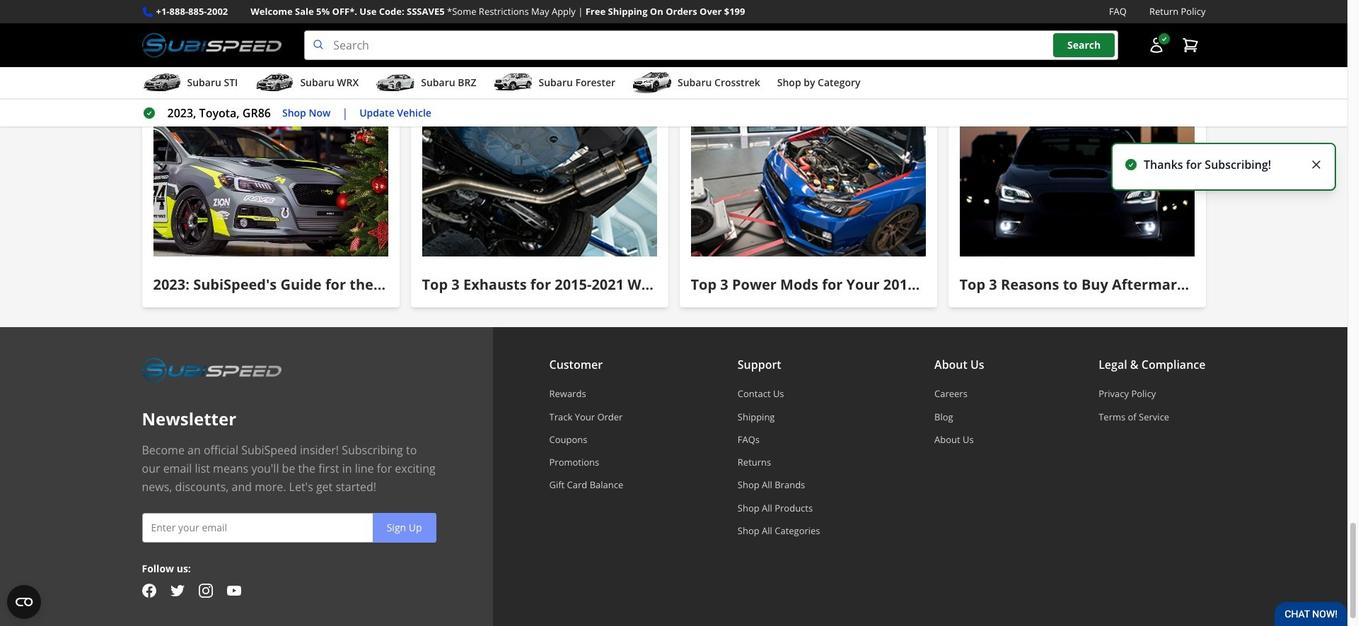 Task type: vqa. For each thing, say whether or not it's contained in the screenshot.
Wrx/Sti Aftermarket Light IMAGE
yes



Task type: describe. For each thing, give the bounding box(es) containing it.
a subaru forester thumbnail image image
[[494, 72, 533, 93]]

twitter logo image
[[170, 584, 184, 599]]

facebook logo image
[[142, 584, 156, 599]]

button image
[[1148, 37, 1165, 54]]

open widget image
[[7, 586, 41, 620]]

2 subispeed logo image from the top
[[142, 356, 282, 386]]

1 subispeed logo image from the top
[[142, 31, 282, 60]]

wrx/sti exhaust image
[[422, 121, 657, 257]]



Task type: locate. For each thing, give the bounding box(es) containing it.
a subaru wrx thumbnail image image
[[255, 72, 295, 93]]

subispeed logo image
[[142, 31, 282, 60], [142, 356, 282, 386]]

instagram logo image
[[198, 584, 213, 599]]

a subaru crosstrek thumbnail image image
[[633, 72, 672, 93]]

1 vertical spatial subispeed logo image
[[142, 356, 282, 386]]

wrx/sti interior image
[[153, 121, 388, 257]]

wrx/sti aftermarket light image
[[960, 121, 1195, 257]]

status
[[1112, 143, 1337, 191]]

youtube logo image
[[227, 584, 241, 599]]

Enter your email text field
[[142, 514, 436, 544]]

a subaru brz thumbnail image image
[[376, 72, 416, 93]]

0 vertical spatial subispeed logo image
[[142, 31, 282, 60]]

search input field
[[304, 31, 1118, 60]]

wrx/sti engine bay image
[[691, 121, 926, 257]]

a subaru sti thumbnail image image
[[142, 72, 182, 93]]



